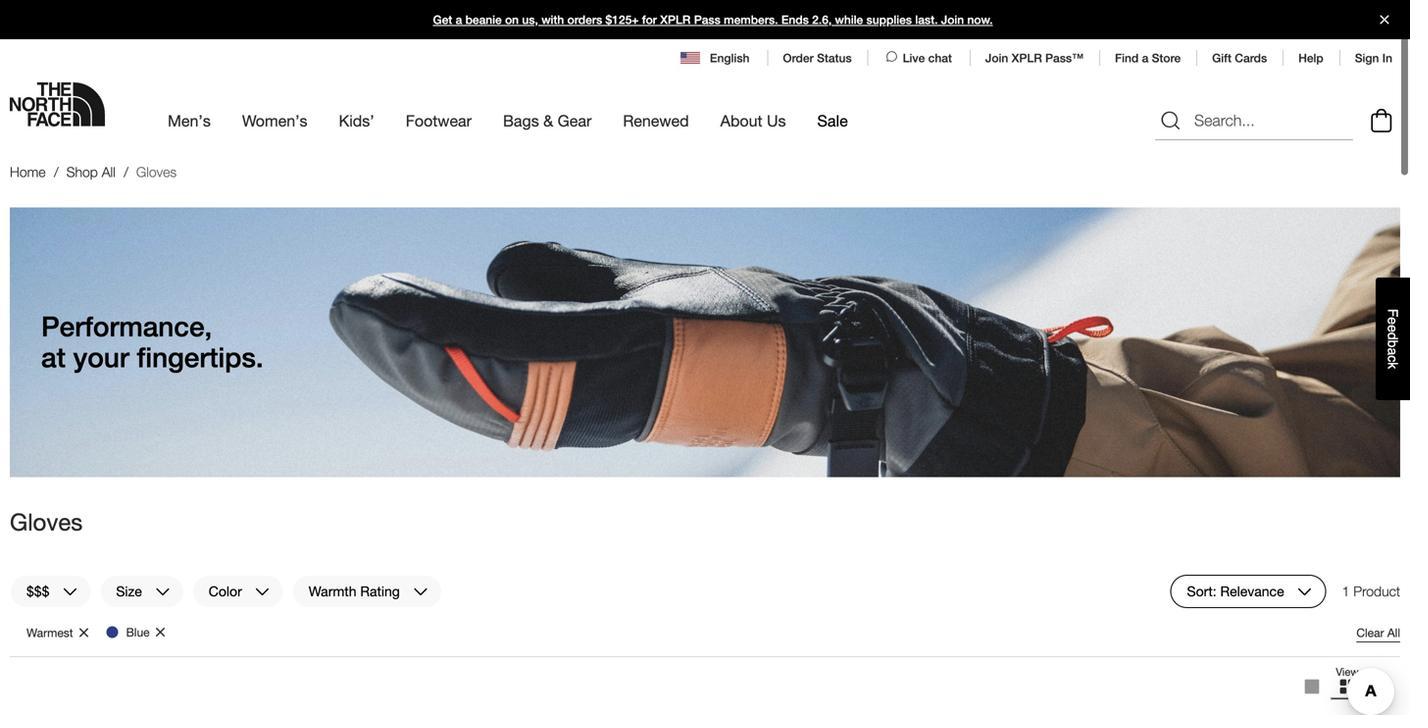 Task type: locate. For each thing, give the bounding box(es) containing it.
cards
[[1235, 51, 1268, 65]]

a up k
[[1386, 348, 1401, 355]]

e up d
[[1386, 317, 1401, 325]]

gloves up $$$ dropdown button
[[10, 507, 83, 535]]

1 vertical spatial xplr
[[1012, 51, 1043, 65]]

order
[[783, 51, 814, 65]]

english link
[[681, 49, 752, 67]]

bags & gear
[[503, 111, 592, 130]]

a inside button
[[1386, 348, 1401, 355]]

all right the "clear"
[[1388, 626, 1401, 639]]

while
[[835, 13, 864, 26]]

1 horizontal spatial join
[[986, 51, 1009, 65]]

/
[[54, 164, 59, 180], [124, 164, 128, 180]]

help
[[1299, 51, 1324, 65]]

/ left the gloves element
[[124, 164, 128, 180]]

1 product
[[1343, 583, 1401, 599]]

get
[[433, 13, 453, 26]]

1 vertical spatial gloves
[[10, 507, 83, 535]]

$125+
[[606, 13, 639, 26]]

1 / from the left
[[54, 164, 59, 180]]

shop all link
[[66, 164, 116, 180]]

gloves
[[136, 164, 177, 180], [10, 507, 83, 535]]

pass™
[[1046, 51, 1084, 65]]

join down now.
[[986, 51, 1009, 65]]

0 horizontal spatial gloves
[[10, 507, 83, 535]]

about us link
[[721, 94, 786, 147]]

1 horizontal spatial /
[[124, 164, 128, 180]]

0 vertical spatial gloves
[[136, 164, 177, 180]]

blue button
[[107, 624, 167, 642]]

live chat
[[903, 51, 952, 65]]

sign in button
[[1356, 51, 1393, 65]]

now.
[[968, 13, 993, 26]]

close image
[[1372, 15, 1398, 24]]

all right shop
[[102, 164, 116, 180]]

performance,
[[41, 310, 212, 343]]

a right the find on the right top of page
[[1143, 51, 1149, 65]]

xplr left the pass™
[[1012, 51, 1043, 65]]

about us
[[721, 111, 786, 130]]

men's link
[[168, 94, 211, 147]]

1 horizontal spatial a
[[1143, 51, 1149, 65]]

bags & gear link
[[503, 94, 592, 147]]

men's
[[168, 111, 211, 130]]

english
[[710, 51, 750, 65]]

1
[[1343, 583, 1350, 599]]

join
[[942, 13, 965, 26], [986, 51, 1009, 65]]

/ left shop
[[54, 164, 59, 180]]

gloves down men's link
[[136, 164, 177, 180]]

sign
[[1356, 51, 1380, 65]]

a right get on the top of page
[[456, 13, 462, 26]]

pass
[[694, 13, 721, 26]]

performance, at your fingertips.
[[41, 310, 264, 373]]

kids'
[[339, 111, 374, 130]]

shop
[[66, 164, 98, 180]]

get a beanie on us, with orders $125+ for xplr pass members. ends 2.6, while supplies last. join now. link
[[0, 0, 1411, 39]]

0 vertical spatial join
[[942, 13, 965, 26]]

0 horizontal spatial xplr
[[660, 13, 691, 26]]

your
[[73, 341, 129, 373]]

blue
[[126, 625, 150, 639]]

join xplr pass™ link
[[986, 51, 1084, 65]]

sale link
[[818, 94, 848, 147]]

order status link
[[783, 51, 852, 65]]

in
[[1383, 51, 1393, 65]]

0 horizontal spatial all
[[102, 164, 116, 180]]

1 horizontal spatial all
[[1388, 626, 1401, 639]]

color button
[[192, 575, 284, 608]]

2 / from the left
[[124, 164, 128, 180]]

last.
[[916, 13, 938, 26]]

2 vertical spatial a
[[1386, 348, 1401, 355]]

xplr
[[660, 13, 691, 26], [1012, 51, 1043, 65]]

live
[[903, 51, 925, 65]]

gloves element
[[136, 164, 177, 180]]

2 e from the top
[[1386, 325, 1401, 333]]

all
[[102, 164, 116, 180], [1388, 626, 1401, 639]]

join xplr pass™
[[986, 51, 1084, 65]]

1 product status
[[1343, 575, 1401, 608]]

rating
[[360, 583, 400, 599]]

1 horizontal spatial gloves
[[136, 164, 177, 180]]

product
[[1354, 583, 1401, 599]]

1 horizontal spatial xplr
[[1012, 51, 1043, 65]]

1 vertical spatial all
[[1388, 626, 1401, 639]]

fingertips.
[[137, 341, 264, 373]]

women's
[[242, 111, 308, 130]]

e up b
[[1386, 325, 1401, 333]]

find a store link
[[1115, 51, 1181, 65]]

gear
[[558, 111, 592, 130]]

size
[[116, 583, 142, 599]]

xplr right for
[[660, 13, 691, 26]]

e
[[1386, 317, 1401, 325], [1386, 325, 1401, 333]]

join right last.
[[942, 13, 965, 26]]

ends
[[782, 13, 809, 26]]

us,
[[522, 13, 538, 26]]

&
[[544, 111, 554, 130]]

1 vertical spatial a
[[1143, 51, 1149, 65]]

1 e from the top
[[1386, 317, 1401, 325]]

status
[[817, 51, 852, 65]]

0 vertical spatial a
[[456, 13, 462, 26]]

about
[[721, 111, 763, 130]]

2.6,
[[812, 13, 832, 26]]

0 horizontal spatial /
[[54, 164, 59, 180]]

0 horizontal spatial a
[[456, 13, 462, 26]]

a for get
[[456, 13, 462, 26]]

2 horizontal spatial a
[[1386, 348, 1401, 355]]

clear all
[[1357, 626, 1401, 639]]



Task type: vqa. For each thing, say whether or not it's contained in the screenshot.
Find a Store link
yes



Task type: describe. For each thing, give the bounding box(es) containing it.
$$$
[[26, 583, 49, 599]]

at
[[41, 341, 66, 373]]

warmest button
[[26, 624, 91, 641]]

the north face home page image
[[10, 82, 105, 127]]

supplies
[[867, 13, 912, 26]]

f
[[1386, 309, 1401, 317]]

home / shop all / gloves
[[10, 164, 177, 180]]

0 vertical spatial xplr
[[660, 13, 691, 26]]

b
[[1386, 340, 1401, 348]]

warmth rating button
[[292, 575, 442, 608]]

store
[[1152, 51, 1181, 65]]

women's link
[[242, 94, 308, 147]]

order status
[[783, 51, 852, 65]]

view button
[[1330, 665, 1366, 708]]

view cart image
[[1367, 106, 1398, 135]]

live chat button
[[884, 49, 954, 67]]

renewed
[[623, 111, 689, 130]]

with
[[542, 13, 564, 26]]

k
[[1386, 362, 1401, 369]]

warmth
[[309, 583, 357, 599]]

$$$ button
[[10, 575, 92, 608]]

c
[[1386, 355, 1401, 362]]

members.
[[724, 13, 778, 26]]

footwear
[[406, 111, 472, 130]]

a for find
[[1143, 51, 1149, 65]]

home
[[10, 164, 46, 180]]

home link
[[10, 164, 46, 180]]

search all image
[[1160, 109, 1183, 133]]

sort:
[[1188, 583, 1217, 599]]

size button
[[99, 575, 184, 608]]

sort: relevance
[[1188, 583, 1285, 599]]

f e e d b a c k
[[1386, 309, 1401, 369]]

gift cards link
[[1213, 51, 1268, 65]]

f e e d b a c k button
[[1376, 278, 1411, 400]]

on
[[505, 13, 519, 26]]

kids' link
[[339, 94, 374, 147]]

0 horizontal spatial join
[[942, 13, 965, 26]]

warmest
[[26, 626, 73, 639]]

clear all button
[[1357, 624, 1401, 641]]

gift
[[1213, 51, 1232, 65]]

bags
[[503, 111, 539, 130]]

for
[[642, 13, 657, 26]]

chat
[[929, 51, 952, 65]]

sort: relevance button
[[1171, 575, 1327, 608]]

warmth rating
[[309, 583, 400, 599]]

Search search field
[[1156, 101, 1354, 140]]

gift cards
[[1213, 51, 1268, 65]]

find a store
[[1115, 51, 1181, 65]]

help link
[[1299, 51, 1324, 65]]

all inside button
[[1388, 626, 1401, 639]]

relevance
[[1221, 583, 1285, 599]]

orders
[[568, 13, 603, 26]]

d
[[1386, 333, 1401, 340]]

us
[[767, 111, 786, 130]]

1 vertical spatial join
[[986, 51, 1009, 65]]

view list box
[[1295, 665, 1401, 708]]

renewed link
[[623, 94, 689, 147]]

clear
[[1357, 626, 1385, 639]]

0 vertical spatial all
[[102, 164, 116, 180]]

color
[[209, 583, 242, 599]]

find
[[1115, 51, 1139, 65]]

sale
[[818, 111, 848, 130]]

get a beanie on us, with orders $125+ for xplr pass members. ends 2.6, while supplies last. join now.
[[433, 13, 993, 26]]

footwear link
[[406, 94, 472, 147]]

view
[[1337, 665, 1359, 678]]

a person holds out their arm, glove outstretched, against a bluebird sky. image
[[10, 208, 1401, 477]]



